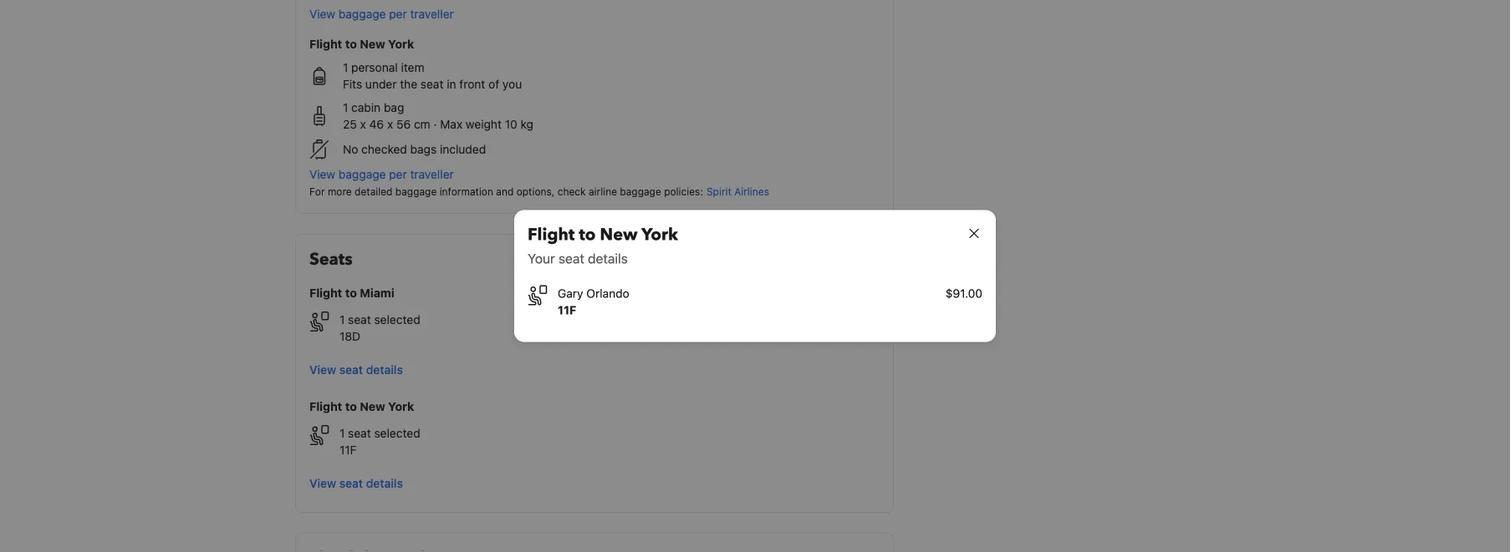 Task type: locate. For each thing, give the bounding box(es) containing it.
1 vertical spatial view baggage per traveller link
[[309, 166, 880, 183]]

details down 1 seat selected 11f
[[366, 477, 403, 491]]

cm
[[414, 117, 430, 131]]

view seat details button down 18d
[[303, 355, 410, 386]]

to
[[345, 37, 357, 51], [579, 224, 596, 247], [345, 286, 357, 300], [345, 400, 357, 414]]

1 up 18d
[[340, 313, 345, 327]]

f
[[570, 304, 576, 317]]

0 vertical spatial details
[[588, 251, 628, 267]]

view seat details for 18d
[[309, 363, 403, 377]]

x right 25
[[360, 117, 366, 131]]

·
[[434, 117, 437, 131]]

seat up 11f on the bottom
[[348, 427, 371, 441]]

0 vertical spatial per
[[389, 7, 407, 21]]

0 vertical spatial view baggage per traveller link
[[309, 6, 880, 23]]

flight inside the flight to new york your seat details
[[528, 224, 575, 247]]

0 vertical spatial traveller
[[410, 7, 454, 21]]

check
[[558, 186, 586, 198]]

more
[[328, 186, 352, 198]]

seat inside 1 seat selected 11f
[[348, 427, 371, 441]]

gary
[[558, 287, 583, 301]]

view for 11f's view seat details button
[[309, 477, 336, 491]]

no checked bags included
[[343, 143, 486, 156]]

baggage
[[339, 7, 386, 21], [339, 168, 386, 181], [395, 186, 437, 198], [620, 186, 661, 198]]

item
[[401, 61, 424, 74]]

flight to new york up personal
[[309, 37, 414, 51]]

2 per from the top
[[389, 168, 407, 181]]

flight to new york up 1 seat selected 11f
[[309, 400, 414, 414]]

spirit
[[707, 186, 732, 197]]

2 x from the left
[[387, 117, 393, 131]]

bag
[[384, 101, 404, 115]]

0 vertical spatial selected
[[374, 313, 420, 327]]

1 vertical spatial per
[[389, 168, 407, 181]]

view baggage per traveller up detailed
[[309, 168, 454, 181]]

2 view seat details button from the top
[[303, 469, 410, 499]]

details inside the flight to new york your seat details
[[588, 251, 628, 267]]

personal
[[351, 61, 398, 74]]

0 vertical spatial flight to new york
[[309, 37, 414, 51]]

selected inside 1 seat selected 11f
[[374, 427, 420, 441]]

1 view seat details from the top
[[309, 363, 403, 377]]

view baggage per traveller up personal
[[309, 7, 454, 21]]

1 seat selected 18d
[[340, 313, 420, 344]]

view seat details down 18d
[[309, 363, 403, 377]]

view for 2nd view baggage per traveller link
[[309, 168, 335, 181]]

for more detailed baggage information and options, check airline baggage policies: spirit airlines
[[309, 186, 769, 198]]

0 vertical spatial view baggage per traveller
[[309, 7, 454, 21]]

seat down 18d
[[339, 363, 363, 377]]

fits
[[343, 77, 362, 91]]

2 vertical spatial details
[[366, 477, 403, 491]]

details down 1 seat selected 18d
[[366, 363, 403, 377]]

1 inside 1 seat selected 11f
[[340, 427, 345, 441]]

view seat details button
[[303, 355, 410, 386], [303, 469, 410, 499]]

1 vertical spatial view seat details
[[309, 477, 403, 491]]

1 inside 1 personal item fits under the seat in front of you
[[343, 61, 348, 74]]

1 view baggage per traveller from the top
[[309, 7, 454, 21]]

seat right your
[[559, 251, 584, 267]]

1 horizontal spatial x
[[387, 117, 393, 131]]

0 vertical spatial view seat details
[[309, 363, 403, 377]]

flight
[[309, 37, 342, 51], [528, 224, 575, 247], [309, 286, 342, 300], [309, 400, 342, 414]]

1 for 1 seat selected 18d
[[340, 313, 345, 327]]

seat left in
[[421, 77, 444, 91]]

3 view from the top
[[309, 363, 336, 377]]

view
[[309, 7, 335, 21], [309, 168, 335, 181], [309, 363, 336, 377], [309, 477, 336, 491]]

york up item
[[388, 37, 414, 51]]

1 vertical spatial york
[[641, 224, 678, 247]]

0 horizontal spatial x
[[360, 117, 366, 131]]

2 view from the top
[[309, 168, 335, 181]]

1 vertical spatial traveller
[[410, 168, 454, 181]]

baggage up personal
[[339, 7, 386, 21]]

x
[[360, 117, 366, 131], [387, 117, 393, 131]]

new down airline in the top left of the page
[[600, 224, 638, 247]]

new up 1 seat selected 11f
[[360, 400, 385, 414]]

airline
[[589, 186, 617, 198]]

to down airline in the top left of the page
[[579, 224, 596, 247]]

46
[[369, 117, 384, 131]]

1 vertical spatial view seat details button
[[303, 469, 410, 499]]

per
[[389, 7, 407, 21], [389, 168, 407, 181]]

bags
[[410, 143, 437, 156]]

to up 11f on the bottom
[[345, 400, 357, 414]]

you
[[503, 77, 522, 91]]

selected inside 1 seat selected 18d
[[374, 313, 420, 327]]

york down policies:
[[641, 224, 678, 247]]

york
[[388, 37, 414, 51], [641, 224, 678, 247], [388, 400, 414, 414]]

options,
[[517, 186, 555, 198]]

view baggage per traveller
[[309, 7, 454, 21], [309, 168, 454, 181]]

1 seat selected 11f
[[340, 427, 420, 457]]

view seat details
[[309, 363, 403, 377], [309, 477, 403, 491]]

traveller up item
[[410, 7, 454, 21]]

per down "checked"
[[389, 168, 407, 181]]

view for 18d view seat details button
[[309, 363, 336, 377]]

seat up 18d
[[348, 313, 371, 327]]

seat
[[421, 77, 444, 91], [559, 251, 584, 267], [348, 313, 371, 327], [339, 363, 363, 377], [348, 427, 371, 441], [339, 477, 363, 491]]

seat inside 1 seat selected 18d
[[348, 313, 371, 327]]

details for 1 seat selected 11f
[[366, 477, 403, 491]]

1 up 25
[[343, 101, 348, 115]]

miami
[[360, 286, 394, 300]]

traveller
[[410, 7, 454, 21], [410, 168, 454, 181]]

new
[[360, 37, 385, 51], [600, 224, 638, 247], [360, 400, 385, 414]]

gary orlando 11 f
[[558, 287, 629, 317]]

1 vertical spatial flight to new york
[[309, 400, 414, 414]]

2 view seat details from the top
[[309, 477, 403, 491]]

x left 56
[[387, 117, 393, 131]]

0 vertical spatial york
[[388, 37, 414, 51]]

1 view baggage per traveller link from the top
[[309, 6, 880, 23]]

view baggage per traveller link
[[309, 6, 880, 23], [309, 166, 880, 183]]

per up item
[[389, 7, 407, 21]]

0 vertical spatial view seat details button
[[303, 355, 410, 386]]

1 up fits
[[343, 61, 348, 74]]

spirit airlines link
[[707, 186, 769, 197]]

orlando
[[587, 287, 629, 301]]

details up orlando
[[588, 251, 628, 267]]

view seat details button for 11f
[[303, 469, 410, 499]]

view seat details down 11f on the bottom
[[309, 477, 403, 491]]

checked
[[361, 143, 407, 156]]

selected
[[374, 313, 420, 327], [374, 427, 420, 441]]

1 per from the top
[[389, 7, 407, 21]]

2 traveller from the top
[[410, 168, 454, 181]]

1 vertical spatial selected
[[374, 427, 420, 441]]

2 selected from the top
[[374, 427, 420, 441]]

11f
[[340, 444, 357, 457]]

traveller down bags
[[410, 168, 454, 181]]

1 selected from the top
[[374, 313, 420, 327]]

flight to new york your seat details
[[528, 224, 678, 267]]

1
[[343, 61, 348, 74], [343, 101, 348, 115], [340, 313, 345, 327], [340, 427, 345, 441]]

1 up 11f on the bottom
[[340, 427, 345, 441]]

1 vertical spatial details
[[366, 363, 403, 377]]

1 vertical spatial view baggage per traveller
[[309, 168, 454, 181]]

1 inside 1 seat selected 18d
[[340, 313, 345, 327]]

new up personal
[[360, 37, 385, 51]]

view seat details button down 11f on the bottom
[[303, 469, 410, 499]]

1 vertical spatial new
[[600, 224, 638, 247]]

details
[[588, 251, 628, 267], [366, 363, 403, 377], [366, 477, 403, 491]]

1 view from the top
[[309, 7, 335, 21]]

flight to new york
[[309, 37, 414, 51], [309, 400, 414, 414]]

4 view from the top
[[309, 477, 336, 491]]

1 view seat details button from the top
[[303, 355, 410, 386]]

1 inside 1 cabin bag 25 x 46 x 56 cm · max weight 10 kg
[[343, 101, 348, 115]]

$91.00
[[946, 287, 983, 301]]

york up 1 seat selected 11f
[[388, 400, 414, 414]]



Task type: describe. For each thing, give the bounding box(es) containing it.
to inside the flight to new york your seat details
[[579, 224, 596, 247]]

york inside the flight to new york your seat details
[[641, 224, 678, 247]]

in
[[447, 77, 456, 91]]

view seat details for 11f
[[309, 477, 403, 491]]

no
[[343, 143, 358, 156]]

for
[[309, 186, 325, 198]]

new inside the flight to new york your seat details
[[600, 224, 638, 247]]

seat inside 1 personal item fits under the seat in front of you
[[421, 77, 444, 91]]

selected for new
[[374, 427, 420, 441]]

detailed
[[355, 186, 393, 198]]

0 vertical spatial new
[[360, 37, 385, 51]]

10 kg
[[505, 117, 534, 131]]

front
[[459, 77, 485, 91]]

baggage up detailed
[[339, 168, 386, 181]]

view for 1st view baggage per traveller link
[[309, 7, 335, 21]]

seats
[[309, 248, 353, 271]]

of
[[488, 77, 499, 91]]

to up personal
[[345, 37, 357, 51]]

1 flight to new york from the top
[[309, 37, 414, 51]]

included
[[440, 143, 486, 156]]

56
[[396, 117, 411, 131]]

2 view baggage per traveller link from the top
[[309, 166, 880, 183]]

25
[[343, 117, 357, 131]]

your
[[528, 251, 555, 267]]

1 for 1 cabin bag 25 x 46 x 56 cm · max weight 10 kg
[[343, 101, 348, 115]]

2 vertical spatial york
[[388, 400, 414, 414]]

flight to miami
[[309, 286, 394, 300]]

2 vertical spatial new
[[360, 400, 385, 414]]

1 personal item fits under the seat in front of you
[[343, 61, 522, 91]]

the
[[400, 77, 417, 91]]

baggage right airline in the top left of the page
[[620, 186, 661, 198]]

2 view baggage per traveller from the top
[[309, 168, 454, 181]]

details for 1 seat selected 18d
[[366, 363, 403, 377]]

view seat details button for 18d
[[303, 355, 410, 386]]

2 flight to new york from the top
[[309, 400, 414, 414]]

1 for 1 seat selected 11f
[[340, 427, 345, 441]]

to left the miami
[[345, 286, 357, 300]]

under
[[365, 77, 397, 91]]

1 for 1 personal item fits under the seat in front of you
[[343, 61, 348, 74]]

max
[[440, 117, 463, 131]]

1 traveller from the top
[[410, 7, 454, 21]]

policies:
[[664, 186, 703, 198]]

seat inside the flight to new york your seat details
[[559, 251, 584, 267]]

and
[[496, 186, 514, 198]]

1 x from the left
[[360, 117, 366, 131]]

baggage down no checked bags included
[[395, 186, 437, 198]]

18d
[[340, 330, 361, 344]]

seat down 11f on the bottom
[[339, 477, 363, 491]]

weight
[[466, 117, 502, 131]]

cabin
[[351, 101, 381, 115]]

flight to new york dialog
[[494, 190, 1016, 363]]

information
[[440, 186, 493, 198]]

airlines
[[734, 186, 769, 197]]

selected for miami
[[374, 313, 420, 327]]

1 cabin bag 25 x 46 x 56 cm · max weight 10 kg
[[343, 101, 534, 131]]

11
[[558, 304, 570, 317]]



Task type: vqa. For each thing, say whether or not it's contained in the screenshot.
topmost View baggage per traveller link
yes



